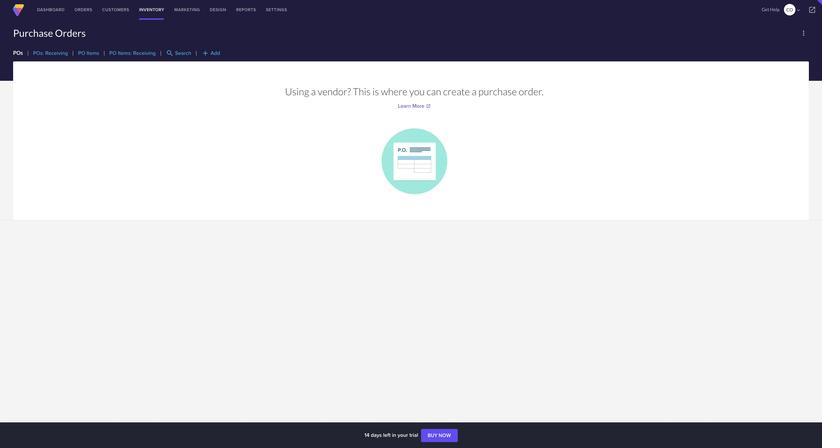 Task type: vqa. For each thing, say whether or not it's contained in the screenshot.
fifth the '50' from the top of the page
no



Task type: describe. For each thing, give the bounding box(es) containing it.
2 receiving from the left
[[133, 49, 156, 57]]

purchase
[[479, 85, 517, 97]]

items:
[[118, 49, 132, 57]]

pos link
[[13, 50, 23, 56]]

pos:
[[33, 49, 44, 57]]

4 | from the left
[[160, 50, 162, 56]]

po for po items: receiving
[[109, 49, 117, 57]]

get
[[762, 7, 770, 12]]

0 vertical spatial orders
[[75, 7, 92, 13]]

dashboard link
[[32, 0, 70, 20]]

5 | from the left
[[196, 50, 197, 56]]

2 | from the left
[[72, 50, 74, 56]]

1 receiving from the left
[[45, 49, 68, 57]]

your
[[398, 431, 408, 439]]

buy
[[428, 433, 438, 438]]

using a vendor? this is where you can create a purchase order.
[[285, 85, 544, 97]]

po items
[[78, 49, 99, 57]]

3 | from the left
[[104, 50, 105, 56]]

search search
[[166, 49, 191, 57]]

purchase orders
[[13, 27, 86, 39]]

settings
[[266, 7, 287, 13]]

po items link
[[78, 49, 99, 57]]

2 a from the left
[[472, 85, 477, 97]]

marketing
[[174, 7, 200, 13]]

po for po items
[[78, 49, 85, 57]]

more
[[413, 102, 425, 110]]

add
[[211, 49, 220, 57]]

this
[[353, 85, 371, 97]]

create
[[444, 85, 470, 97]]

items
[[87, 49, 99, 57]]

using
[[285, 85, 309, 97]]

where
[[381, 85, 408, 97]]

order.
[[519, 85, 544, 97]]



Task type: locate. For each thing, give the bounding box(es) containing it.
po items: receiving link
[[109, 49, 156, 57]]

learn more link
[[398, 102, 431, 110]]

is
[[373, 85, 379, 97]]

reports
[[236, 7, 256, 13]]

po items: receiving
[[109, 49, 156, 57]]

add
[[202, 49, 209, 57]]

a
[[311, 85, 316, 97], [472, 85, 477, 97]]

1 horizontal spatial po
[[109, 49, 117, 57]]

get help
[[762, 7, 780, 12]]

po left items
[[78, 49, 85, 57]]

co
[[787, 7, 794, 12]]

0 horizontal spatial po
[[78, 49, 85, 57]]

learn more
[[398, 102, 425, 110]]

orders up po items
[[55, 27, 86, 39]]

dashboard
[[37, 7, 65, 13]]

pos
[[13, 50, 23, 56]]

1 vertical spatial orders
[[55, 27, 86, 39]]

| right pos
[[27, 50, 29, 56]]

0 horizontal spatial receiving
[[45, 49, 68, 57]]

| left 'search'
[[160, 50, 162, 56]]

po
[[78, 49, 85, 57], [109, 49, 117, 57]]

1 a from the left
[[311, 85, 316, 97]]

pos: receiving link
[[33, 49, 68, 57]]

orders
[[75, 7, 92, 13], [55, 27, 86, 39]]

1 horizontal spatial a
[[472, 85, 477, 97]]

learn
[[398, 102, 411, 110]]

buy now
[[428, 433, 452, 438]]

| right items
[[104, 50, 105, 56]]

left
[[383, 431, 391, 439]]

trial
[[410, 431, 419, 439]]

receiving
[[45, 49, 68, 57], [133, 49, 156, 57]]

purchase
[[13, 27, 53, 39]]

1 | from the left
[[27, 50, 29, 56]]


[[809, 6, 817, 14]]

2 po from the left
[[109, 49, 117, 57]]

14 days left in your trial
[[365, 431, 420, 439]]

pos: receiving
[[33, 49, 68, 57]]

search
[[175, 49, 191, 57]]

vendor?
[[318, 85, 351, 97]]

1 horizontal spatial receiving
[[133, 49, 156, 57]]

search
[[166, 49, 174, 57]]

now
[[439, 433, 452, 438]]

inventory
[[139, 7, 165, 13]]

receiving right pos:
[[45, 49, 68, 57]]

orders left customers
[[75, 7, 92, 13]]

a right create
[[472, 85, 477, 97]]

0 horizontal spatial a
[[311, 85, 316, 97]]

 link
[[803, 0, 823, 20]]

can
[[427, 85, 442, 97]]

|
[[27, 50, 29, 56], [72, 50, 74, 56], [104, 50, 105, 56], [160, 50, 162, 56], [196, 50, 197, 56]]

a right using
[[311, 85, 316, 97]]

more_vert
[[800, 29, 808, 37]]

receiving right "items:"
[[133, 49, 156, 57]]

more_vert button
[[799, 28, 810, 38]]

14
[[365, 431, 370, 439]]

co 
[[787, 7, 802, 13]]

customers
[[102, 7, 129, 13]]

design
[[210, 7, 226, 13]]

| left the po items link
[[72, 50, 74, 56]]

help
[[771, 7, 780, 12]]

buy now link
[[422, 429, 458, 442]]

| left add at the top
[[196, 50, 197, 56]]

add add
[[202, 49, 220, 57]]

days
[[371, 431, 382, 439]]

you
[[410, 85, 425, 97]]

po left "items:"
[[109, 49, 117, 57]]

in
[[392, 431, 397, 439]]


[[796, 7, 802, 13]]

1 po from the left
[[78, 49, 85, 57]]

oops! you don't have any purchase orders yet. image
[[382, 128, 448, 194]]



